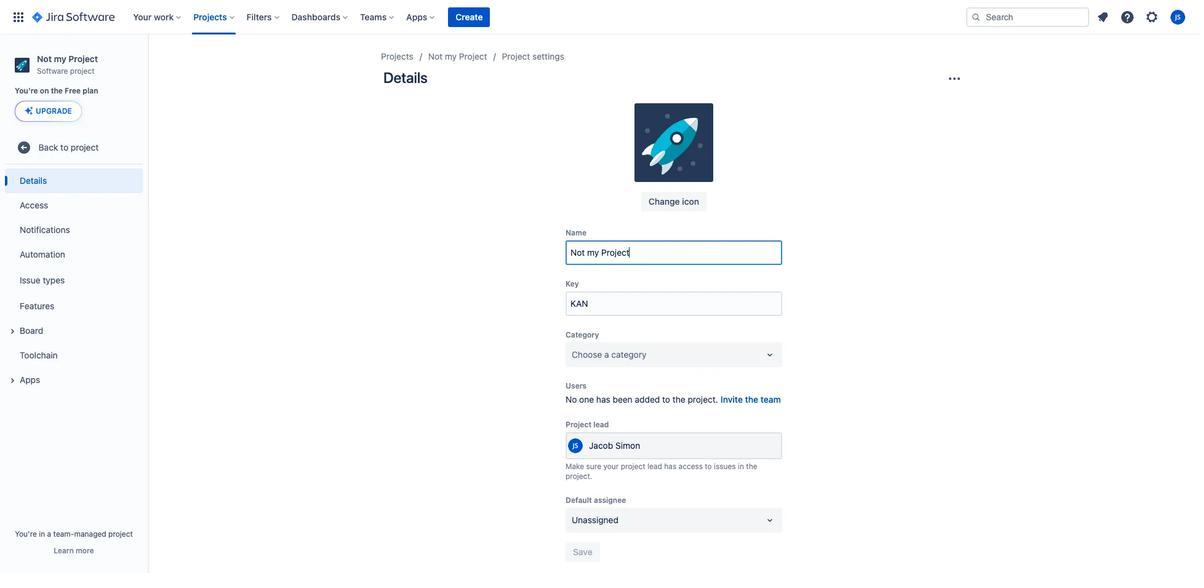Task type: vqa. For each thing, say whether or not it's contained in the screenshot.
my inside the Not my Project Software project
yes



Task type: locate. For each thing, give the bounding box(es) containing it.
1 vertical spatial project.
[[566, 472, 592, 481]]

0 horizontal spatial details
[[20, 175, 47, 186]]

banner
[[0, 0, 1200, 34]]

0 vertical spatial project.
[[688, 394, 718, 405]]

projects for projects popup button
[[193, 11, 227, 22]]

users
[[566, 382, 587, 391]]

in inside make sure your project lead has access to issues in the project.
[[738, 462, 744, 471]]

apps down toolchain
[[20, 375, 40, 385]]

plan
[[83, 86, 98, 96]]

projects down teams popup button
[[381, 51, 413, 62]]

more
[[76, 546, 94, 556]]

project. left invite at bottom
[[688, 394, 718, 405]]

default
[[566, 496, 592, 505]]

not
[[428, 51, 443, 62], [37, 54, 52, 64]]

details up access
[[20, 175, 47, 186]]

project inside make sure your project lead has access to issues in the project.
[[621, 462, 645, 471]]

lead left access
[[647, 462, 662, 471]]

in right the issues
[[738, 462, 744, 471]]

0 horizontal spatial my
[[54, 54, 66, 64]]

issue types
[[20, 275, 65, 286]]

change
[[649, 196, 680, 207]]

1 horizontal spatial lead
[[647, 462, 662, 471]]

expand image inside apps button
[[5, 374, 20, 389]]

0 vertical spatial projects
[[193, 11, 227, 22]]

1 vertical spatial has
[[664, 462, 676, 471]]

projects link
[[381, 49, 413, 64]]

has right one
[[596, 394, 610, 405]]

project up plan
[[69, 54, 98, 64]]

1 horizontal spatial in
[[738, 462, 744, 471]]

added
[[635, 394, 660, 405]]

lead
[[593, 420, 609, 430], [647, 462, 662, 471]]

board button
[[5, 319, 143, 344]]

project. inside users no one has been added to the project. invite the team
[[688, 394, 718, 405]]

has left access
[[664, 462, 676, 471]]

2 vertical spatial to
[[705, 462, 712, 471]]

upgrade
[[36, 107, 72, 116]]

automation
[[20, 249, 65, 260]]

2 open image from the top
[[762, 513, 777, 528]]

group
[[5, 165, 143, 397]]

1 vertical spatial you're
[[15, 530, 37, 539]]

sure
[[586, 462, 601, 471]]

1 horizontal spatial my
[[445, 51, 457, 62]]

make
[[566, 462, 584, 471]]

one
[[579, 394, 594, 405]]

1 expand image from the top
[[5, 325, 20, 339]]

apps right teams popup button
[[406, 11, 427, 22]]

the
[[51, 86, 63, 96], [673, 394, 685, 405], [745, 394, 758, 405], [746, 462, 757, 471]]

teams button
[[356, 7, 399, 27]]

types
[[43, 275, 65, 286]]

access
[[20, 200, 48, 210]]

1 vertical spatial to
[[662, 394, 670, 405]]

to right "added"
[[662, 394, 670, 405]]

project up jacob simon "icon"
[[566, 420, 591, 430]]

2 expand image from the top
[[5, 374, 20, 389]]

apps inside dropdown button
[[406, 11, 427, 22]]

access link
[[5, 193, 143, 218]]

0 horizontal spatial to
[[60, 142, 68, 153]]

jira software image
[[32, 10, 115, 24], [32, 10, 115, 24]]

projects inside popup button
[[193, 11, 227, 22]]

my down create button
[[445, 51, 457, 62]]

automation link
[[5, 243, 143, 267]]

users element
[[566, 394, 782, 406]]

issue
[[20, 275, 40, 286]]

team
[[761, 394, 781, 405]]

access
[[679, 462, 703, 471]]

1 horizontal spatial has
[[664, 462, 676, 471]]

expand image for apps
[[5, 374, 20, 389]]

you're for you're on the free plan
[[15, 86, 38, 96]]

you're left 'on' on the left
[[15, 86, 38, 96]]

you're
[[15, 86, 38, 96], [15, 530, 37, 539]]

1 horizontal spatial projects
[[381, 51, 413, 62]]

2 you're from the top
[[15, 530, 37, 539]]

been
[[613, 394, 632, 405]]

toolchain link
[[5, 344, 143, 368]]

invite
[[721, 394, 743, 405]]

1 horizontal spatial not
[[428, 51, 443, 62]]

0 vertical spatial apps
[[406, 11, 427, 22]]

choose
[[572, 350, 602, 360]]

change icon
[[649, 196, 699, 207]]

change icon button
[[641, 192, 707, 212]]

1 vertical spatial projects
[[381, 51, 413, 62]]

project.
[[688, 394, 718, 405], [566, 472, 592, 481]]

project up plan
[[70, 66, 95, 76]]

project left settings
[[502, 51, 530, 62]]

expand image
[[5, 325, 20, 339], [5, 374, 20, 389]]

create button
[[448, 7, 490, 27]]

apps button
[[5, 368, 143, 393]]

project
[[70, 66, 95, 76], [71, 142, 99, 153], [621, 462, 645, 471], [108, 530, 133, 539]]

projects right work
[[193, 11, 227, 22]]

1 vertical spatial details
[[20, 175, 47, 186]]

not inside not my project software project
[[37, 54, 52, 64]]

learn more
[[54, 546, 94, 556]]

open image
[[762, 348, 777, 362], [762, 513, 777, 528]]

1 vertical spatial lead
[[647, 462, 662, 471]]

project down the simon
[[621, 462, 645, 471]]

jacob simon
[[589, 441, 640, 451]]

has
[[596, 394, 610, 405], [664, 462, 676, 471]]

expand image for board
[[5, 325, 20, 339]]

0 vertical spatial in
[[738, 462, 744, 471]]

Key field
[[567, 293, 781, 315]]

in
[[738, 462, 744, 471], [39, 530, 45, 539]]

not my project
[[428, 51, 487, 62]]

expand image up toolchain
[[5, 325, 20, 339]]

apps button
[[403, 7, 440, 27]]

not for not my project
[[428, 51, 443, 62]]

apps
[[406, 11, 427, 22], [20, 375, 40, 385]]

1 vertical spatial expand image
[[5, 374, 20, 389]]

managed
[[74, 530, 106, 539]]

0 vertical spatial expand image
[[5, 325, 20, 339]]

project. down make
[[566, 472, 592, 481]]

my for not my project
[[445, 51, 457, 62]]

toolchain
[[20, 350, 58, 361]]

to left the issues
[[705, 462, 712, 471]]

notifications link
[[5, 218, 143, 243]]

project down create button
[[459, 51, 487, 62]]

project lead
[[566, 420, 609, 430]]

assignee
[[594, 496, 626, 505]]

0 horizontal spatial projects
[[193, 11, 227, 22]]

0 horizontal spatial has
[[596, 394, 610, 405]]

details
[[383, 69, 427, 86], [20, 175, 47, 186]]

not up software
[[37, 54, 52, 64]]

details down projects link
[[383, 69, 427, 86]]

0 horizontal spatial a
[[47, 530, 51, 539]]

dashboards
[[291, 11, 340, 22]]

you're left team-
[[15, 530, 37, 539]]

0 vertical spatial has
[[596, 394, 610, 405]]

to right back
[[60, 142, 68, 153]]

in left team-
[[39, 530, 45, 539]]

1 open image from the top
[[762, 348, 777, 362]]

0 vertical spatial to
[[60, 142, 68, 153]]

open image for choose a category
[[762, 348, 777, 362]]

settings image
[[1145, 10, 1159, 24]]

a
[[604, 350, 609, 360], [47, 530, 51, 539]]

project
[[459, 51, 487, 62], [502, 51, 530, 62], [69, 54, 98, 64], [566, 420, 591, 430]]

your profile and settings image
[[1171, 10, 1185, 24]]

issue types link
[[5, 267, 143, 294]]

2 horizontal spatial to
[[705, 462, 712, 471]]

the right 'on' on the left
[[51, 86, 63, 96]]

not my project software project
[[37, 54, 98, 76]]

my up software
[[54, 54, 66, 64]]

software
[[37, 66, 68, 76]]

my inside not my project software project
[[54, 54, 66, 64]]

the right "added"
[[673, 394, 685, 405]]

a right choose
[[604, 350, 609, 360]]

1 horizontal spatial to
[[662, 394, 670, 405]]

1 horizontal spatial project.
[[688, 394, 718, 405]]

your work button
[[129, 7, 186, 27]]

my for not my project software project
[[54, 54, 66, 64]]

Default assignee text field
[[572, 514, 574, 527]]

project inside not my project software project
[[69, 54, 98, 64]]

0 vertical spatial lead
[[593, 420, 609, 430]]

default assignee
[[566, 496, 626, 505]]

primary element
[[7, 0, 966, 34]]

not right projects link
[[428, 51, 443, 62]]

not for not my project software project
[[37, 54, 52, 64]]

1 you're from the top
[[15, 86, 38, 96]]

your
[[603, 462, 619, 471]]

a left team-
[[47, 530, 51, 539]]

to
[[60, 142, 68, 153], [662, 394, 670, 405], [705, 462, 712, 471]]

0 horizontal spatial apps
[[20, 375, 40, 385]]

0 horizontal spatial project.
[[566, 472, 592, 481]]

Name field
[[567, 242, 781, 264]]

0 vertical spatial details
[[383, 69, 427, 86]]

expand image inside board button
[[5, 325, 20, 339]]

0 vertical spatial open image
[[762, 348, 777, 362]]

expand image down toolchain
[[5, 374, 20, 389]]

project inside not my project software project
[[70, 66, 95, 76]]

my
[[445, 51, 457, 62], [54, 54, 66, 64]]

0 horizontal spatial in
[[39, 530, 45, 539]]

apps inside button
[[20, 375, 40, 385]]

jacob
[[589, 441, 613, 451]]

has inside users no one has been added to the project. invite the team
[[596, 394, 610, 405]]

you're on the free plan
[[15, 86, 98, 96]]

project avatar image
[[634, 103, 713, 182]]

1 vertical spatial apps
[[20, 375, 40, 385]]

unassigned
[[572, 515, 618, 526]]

lead up the jacob
[[593, 420, 609, 430]]

0 vertical spatial you're
[[15, 86, 38, 96]]

the right the issues
[[746, 462, 757, 471]]

to inside back to project link
[[60, 142, 68, 153]]

has inside make sure your project lead has access to issues in the project.
[[664, 462, 676, 471]]

0 vertical spatial a
[[604, 350, 609, 360]]

0 horizontal spatial not
[[37, 54, 52, 64]]

1 vertical spatial open image
[[762, 513, 777, 528]]

Category text field
[[572, 349, 574, 361]]

1 horizontal spatial apps
[[406, 11, 427, 22]]



Task type: describe. For each thing, give the bounding box(es) containing it.
back to project
[[39, 142, 99, 153]]

project up details link
[[71, 142, 99, 153]]

category
[[566, 330, 599, 340]]

1 vertical spatial in
[[39, 530, 45, 539]]

project inside 'link'
[[502, 51, 530, 62]]

you're for you're in a team-managed project
[[15, 530, 37, 539]]

open image for unassigned
[[762, 513, 777, 528]]

more image
[[947, 71, 962, 86]]

0 horizontal spatial lead
[[593, 420, 609, 430]]

invite the team button
[[721, 394, 781, 406]]

the inside make sure your project lead has access to issues in the project.
[[746, 462, 757, 471]]

jacob simon image
[[568, 439, 583, 454]]

project settings
[[502, 51, 564, 62]]

work
[[154, 11, 174, 22]]

notifications
[[20, 225, 70, 235]]

issues
[[714, 462, 736, 471]]

icon
[[682, 196, 699, 207]]

back
[[39, 142, 58, 153]]

to inside users no one has been added to the project. invite the team
[[662, 394, 670, 405]]

banner containing your work
[[0, 0, 1200, 34]]

name
[[566, 228, 586, 238]]

project settings link
[[502, 49, 564, 64]]

learn
[[54, 546, 74, 556]]

group containing details
[[5, 165, 143, 397]]

project. inside make sure your project lead has access to issues in the project.
[[566, 472, 592, 481]]

upgrade button
[[15, 102, 81, 121]]

choose a category
[[572, 350, 647, 360]]

no
[[566, 394, 577, 405]]

not my project link
[[428, 49, 487, 64]]

filters
[[247, 11, 272, 22]]

settings
[[532, 51, 564, 62]]

1 vertical spatial a
[[47, 530, 51, 539]]

your work
[[133, 11, 174, 22]]

1 horizontal spatial details
[[383, 69, 427, 86]]

users no one has been added to the project. invite the team
[[566, 382, 781, 405]]

category
[[611, 350, 647, 360]]

to inside make sure your project lead has access to issues in the project.
[[705, 462, 712, 471]]

you're in a team-managed project
[[15, 530, 133, 539]]

sidebar navigation image
[[134, 49, 161, 74]]

Search field
[[966, 7, 1089, 27]]

1 horizontal spatial a
[[604, 350, 609, 360]]

key
[[566, 279, 579, 289]]

dashboards button
[[288, 7, 353, 27]]

teams
[[360, 11, 387, 22]]

appswitcher icon image
[[11, 10, 26, 24]]

board
[[20, 326, 43, 336]]

create
[[456, 11, 483, 22]]

make sure your project lead has access to issues in the project.
[[566, 462, 757, 481]]

help image
[[1120, 10, 1135, 24]]

free
[[65, 86, 81, 96]]

details link
[[5, 169, 143, 193]]

your
[[133, 11, 152, 22]]

lead inside make sure your project lead has access to issues in the project.
[[647, 462, 662, 471]]

filters button
[[243, 7, 284, 27]]

projects button
[[190, 7, 239, 27]]

notifications image
[[1095, 10, 1110, 24]]

projects for projects link
[[381, 51, 413, 62]]

simon
[[615, 441, 640, 451]]

features
[[20, 301, 54, 311]]

the left team
[[745, 394, 758, 405]]

search image
[[971, 12, 981, 22]]

project right managed
[[108, 530, 133, 539]]

back to project link
[[5, 136, 143, 160]]

team-
[[53, 530, 74, 539]]

features link
[[5, 294, 143, 319]]

on
[[40, 86, 49, 96]]

details inside group
[[20, 175, 47, 186]]

learn more button
[[54, 546, 94, 556]]



